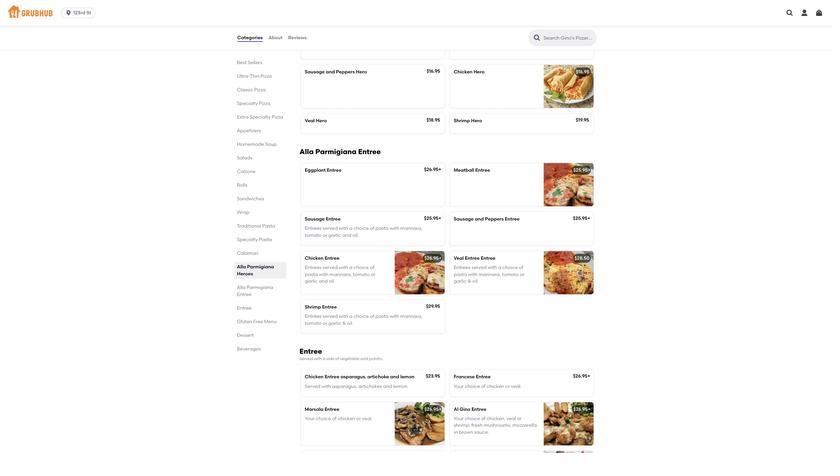 Task type: vqa. For each thing, say whether or not it's contained in the screenshot.
MEATBALL to the top
yes



Task type: describe. For each thing, give the bounding box(es) containing it.
a for chicken entree
[[349, 265, 353, 271]]

specialty for pasta
[[237, 237, 258, 243]]

of inside entrées served with a choice of pasta with marinara, tomato or garlic & oil.
[[370, 314, 374, 320]]

chicken entree
[[305, 256, 340, 261]]

specialty pizza
[[237, 101, 270, 106]]

chicken hero image
[[544, 65, 594, 108]]

your choice of chicken or veal. for francese entree
[[454, 384, 522, 390]]

served with asparagus, artichokes and lemon.
[[305, 384, 409, 390]]

sausage entree
[[305, 217, 341, 222]]

classic pizza
[[237, 87, 266, 93]]

sausage hero
[[454, 43, 486, 49]]

0 horizontal spatial alla parmigiana entree
[[237, 285, 273, 298]]

traditional
[[237, 224, 261, 229]]

a for sausage entree
[[349, 226, 353, 232]]

hero for veal hero
[[316, 118, 327, 124]]

pizza down thin
[[254, 87, 266, 93]]

entrées served with a choice of pasta with marinara, tomato or garlic & oil.
[[305, 314, 423, 327]]

garlic for veal entree entree
[[454, 279, 467, 284]]

a for veal entree entree
[[499, 265, 502, 271]]

in
[[454, 430, 458, 436]]

best sellers
[[237, 60, 262, 66]]

about button
[[268, 26, 283, 50]]

eggplant entree
[[305, 168, 342, 173]]

$26.95 for entrees served with a choice of pasta with marinara, tomato or garlic and oil.
[[425, 256, 439, 261]]

categories
[[237, 35, 263, 41]]

$14.95
[[427, 17, 440, 23]]

sausage and peppers entree
[[454, 217, 520, 222]]

meatball entree
[[454, 168, 490, 173]]

al gino entree
[[454, 407, 486, 413]]

pasta for shrimp entree
[[376, 314, 389, 320]]

veal
[[507, 417, 516, 422]]

$29.95
[[426, 304, 440, 310]]

oil. for veal entree entree
[[473, 279, 479, 284]]

meatball hero button
[[301, 39, 445, 59]]

alla inside alla parmigiana entree
[[237, 285, 246, 291]]

sauce.
[[474, 430, 489, 436]]

$18.95
[[427, 117, 440, 123]]

of inside entree served with a side of vegetable and potato.
[[335, 357, 339, 362]]

pasta for chicken entree
[[305, 272, 318, 278]]

entrees served with a choice of pasta with marinara, tomato or garlic and oil. for sausage entree
[[305, 226, 423, 238]]

egg
[[323, 18, 331, 23]]

entrées
[[305, 314, 322, 320]]

entrees served with a choice of pasta with marinara, tomato or garlic and oil. for chicken entree
[[305, 265, 376, 284]]

beverages
[[237, 347, 261, 352]]

classic
[[237, 87, 253, 93]]

0 vertical spatial parmigiana
[[315, 148, 357, 156]]

francese entree
[[454, 375, 491, 380]]

mushrooms,
[[484, 423, 511, 429]]

lemon
[[400, 375, 415, 380]]

chicken,
[[487, 417, 506, 422]]

vegetable
[[340, 357, 360, 362]]

123rd st button
[[61, 8, 98, 18]]

oil. for chicken entree
[[329, 279, 335, 284]]

$28.50
[[575, 256, 590, 261]]

$26.95 for your choice of chicken or veal.
[[425, 407, 439, 413]]

potato
[[343, 18, 358, 23]]

potato.
[[369, 357, 383, 362]]

hero for chicken hero
[[474, 69, 485, 75]]

gluten
[[237, 319, 252, 325]]

hero for eggplant hero
[[476, 18, 487, 23]]

side
[[327, 357, 334, 362]]

$26.95 + for your choice of chicken, veal or shrimp, fresh mushrooms, mozzarella in brown sauce.
[[574, 407, 591, 413]]

entree served with a side of vegetable and potato.
[[300, 348, 383, 362]]

al
[[454, 407, 459, 413]]

rolls
[[237, 183, 247, 188]]

0 vertical spatial alla
[[300, 148, 314, 156]]

wrap
[[237, 210, 249, 216]]

brown
[[459, 430, 473, 436]]

hero for shrimp hero
[[471, 118, 482, 124]]

of inside your choice of chicken, veal or shrimp, fresh mushrooms, mozzarella in brown sauce.
[[481, 417, 486, 422]]

garlic for shrimp entree
[[329, 321, 341, 327]]

1 svg image from the left
[[786, 9, 794, 17]]

shrimp for shrimp entree
[[305, 305, 321, 310]]

choice inside entrees served with a choice of pasta with marinara, tomato or garlic & oil.
[[503, 265, 518, 271]]

$23.95
[[426, 374, 440, 380]]

meatball for meatball hero
[[305, 43, 325, 49]]

sandwiches
[[237, 196, 264, 202]]

artichoke
[[367, 375, 389, 380]]

scarpariello entree image
[[544, 452, 594, 454]]

shrimp,
[[454, 423, 471, 429]]

marsala entree
[[305, 407, 339, 413]]

meatball hero
[[305, 43, 337, 49]]

sausage for sausage hero
[[454, 43, 474, 49]]

marinara, for sausage entree
[[400, 226, 423, 232]]

calzone
[[237, 169, 256, 175]]

soup
[[265, 142, 277, 147]]

pasta for traditional pasta
[[262, 224, 275, 229]]

shrimp hero
[[454, 118, 482, 124]]

peppers for entree
[[485, 217, 504, 222]]

garlic for sausage entree
[[329, 233, 341, 238]]

mozzarella
[[513, 423, 537, 429]]

$26.95 + for entrees served with a choice of pasta with marinara, tomato or garlic and oil.
[[425, 256, 442, 261]]

oil. for shrimp entree
[[347, 321, 353, 327]]

entrees for veal
[[454, 265, 471, 271]]

asparagus, for artichoke
[[341, 375, 366, 380]]

sausage and peppers hero
[[305, 69, 367, 75]]

$26.95 + for your choice of chicken or veal.
[[425, 407, 442, 413]]

marsala entree image
[[395, 403, 445, 446]]

your for al
[[454, 417, 464, 422]]

a for shrimp entree
[[349, 314, 353, 320]]

homemade soup
[[237, 142, 277, 147]]

veal. for francese entree
[[511, 384, 522, 390]]

123rd st
[[73, 10, 91, 16]]

veal hero
[[305, 118, 327, 124]]

reviews
[[288, 35, 307, 41]]

served for veal
[[472, 265, 487, 271]]

gino
[[460, 407, 471, 413]]

categories button
[[237, 26, 263, 50]]

traditional pasta
[[237, 224, 275, 229]]

tomato for shrimp entree
[[305, 321, 322, 327]]

veal for veal entree entree
[[454, 256, 464, 261]]

your for marsala
[[305, 417, 315, 422]]

served for chicken
[[323, 265, 338, 271]]

garlic for chicken entree
[[305, 279, 318, 284]]

gluten free menu
[[237, 319, 277, 325]]

tomato for sausage entree
[[305, 233, 322, 238]]

entrees served with a choice of pasta with marinara, tomato or garlic & oil.
[[454, 265, 525, 284]]

asparagus, for artichokes
[[332, 384, 358, 390]]

specialty for pizza
[[237, 101, 258, 106]]

hero for sausage hero
[[475, 43, 486, 49]]

alla parmigiana heroes
[[237, 264, 274, 277]]

extra
[[237, 114, 249, 120]]

chicken for chicken entree asparagus, artichoke and lemon
[[305, 375, 324, 380]]

veal entree entree
[[454, 256, 496, 261]]

appetizers
[[237, 128, 261, 134]]

shrimp entree
[[305, 305, 337, 310]]



Task type: locate. For each thing, give the bounding box(es) containing it.
meatball entree image
[[544, 163, 594, 207]]

marinara, inside entrees served with a choice of pasta with marinara, tomato or garlic & oil.
[[479, 272, 501, 278]]

garlic down the shrimp entree
[[329, 321, 341, 327]]

1 horizontal spatial peppers
[[485, 217, 504, 222]]

st
[[86, 10, 91, 16]]

svg image
[[801, 9, 809, 17], [65, 10, 72, 16]]

chicken down the marsala entree at the bottom of page
[[338, 417, 355, 422]]

heroes
[[237, 271, 253, 277]]

entree inside entree served with a side of vegetable and potato.
[[300, 348, 322, 356]]

marinara, for shrimp entree
[[400, 314, 423, 320]]

eggplant for eggplant hero
[[454, 18, 475, 23]]

alla inside alla parmigiana heroes
[[237, 264, 246, 270]]

thin
[[250, 74, 259, 79]]

fresh
[[472, 423, 483, 429]]

choice inside your choice of chicken, veal or shrimp, fresh mushrooms, mozzarella in brown sauce.
[[465, 417, 480, 422]]

1 horizontal spatial meatball
[[454, 168, 474, 173]]

1 horizontal spatial shrimp
[[454, 118, 470, 124]]

1 entrees served with a choice of pasta with marinara, tomato or garlic and oil. from the top
[[305, 226, 423, 238]]

1 vertical spatial veal
[[454, 256, 464, 261]]

your up shrimp, at the right bottom of the page
[[454, 417, 464, 422]]

choice
[[354, 226, 369, 232], [354, 265, 369, 271], [503, 265, 518, 271], [354, 314, 369, 320], [465, 384, 480, 390], [316, 417, 331, 422], [465, 417, 480, 422]]

entrees down sausage entree
[[305, 226, 322, 232]]

your down marsala
[[305, 417, 315, 422]]

1 horizontal spatial veal.
[[511, 384, 522, 390]]

served down the shrimp entree
[[323, 314, 338, 320]]

tomato inside entrees served with a choice of pasta with marinara, tomato or garlic & oil.
[[502, 272, 519, 278]]

shrimp
[[454, 118, 470, 124], [305, 305, 321, 310]]

garlic
[[329, 233, 341, 238], [305, 279, 318, 284], [454, 279, 467, 284], [329, 321, 341, 327]]

hero for meatball hero
[[326, 43, 337, 49]]

& for entrées
[[343, 321, 346, 327]]

0 vertical spatial entrees served with a choice of pasta with marinara, tomato or garlic and oil.
[[305, 226, 423, 238]]

entrees for sausage
[[305, 226, 322, 232]]

chicken entree asparagus, artichoke and lemon
[[305, 375, 415, 380]]

your down francese
[[454, 384, 464, 390]]

pizza up extra specialty pizza
[[259, 101, 270, 106]]

extra specialty pizza
[[237, 114, 283, 120]]

marinara, for veal entree entree
[[479, 272, 501, 278]]

0 vertical spatial chicken
[[487, 384, 504, 390]]

your choice of chicken or veal.
[[454, 384, 522, 390], [305, 417, 373, 422]]

pasta inside entrées served with a choice of pasta with marinara, tomato or garlic & oil.
[[376, 314, 389, 320]]

chicken down francese entree
[[487, 384, 504, 390]]

1 vertical spatial chicken
[[338, 417, 355, 422]]

pasta right 'traditional'
[[262, 224, 275, 229]]

served up marsala
[[305, 384, 320, 390]]

specialty down specialty pizza
[[250, 114, 271, 120]]

$26.95
[[424, 167, 439, 173], [425, 256, 439, 261], [573, 374, 588, 380], [425, 407, 439, 413], [574, 407, 588, 413]]

2 vertical spatial alla
[[237, 285, 246, 291]]

0 vertical spatial served
[[300, 357, 313, 362]]

1 vertical spatial asparagus,
[[332, 384, 358, 390]]

asparagus,
[[341, 375, 366, 380], [332, 384, 358, 390]]

1 horizontal spatial chicken
[[487, 384, 504, 390]]

meatball for meatball entree
[[454, 168, 474, 173]]

& down veal entree entree
[[468, 279, 471, 284]]

sausage for sausage and peppers entree
[[454, 217, 474, 222]]

specialty up calamari
[[237, 237, 258, 243]]

free
[[253, 319, 263, 325]]

hero inside button
[[326, 43, 337, 49]]

your choice of chicken, veal or shrimp, fresh mushrooms, mozzarella in brown sauce.
[[454, 417, 537, 436]]

choice inside entrées served with a choice of pasta with marinara, tomato or garlic & oil.
[[354, 314, 369, 320]]

served down sausage entree
[[323, 226, 338, 232]]

0 vertical spatial peppers
[[336, 69, 355, 75]]

a inside entrees served with a choice of pasta with marinara, tomato or garlic & oil.
[[499, 265, 502, 271]]

alla down heroes
[[237, 285, 246, 291]]

asparagus, up the served with asparagus, artichokes and lemon.
[[341, 375, 366, 380]]

pasta for veal entree entree
[[454, 272, 467, 278]]

1 horizontal spatial veal
[[454, 256, 464, 261]]

francese
[[454, 375, 475, 380]]

pasta for sausage entree
[[376, 226, 389, 232]]

a inside entrées served with a choice of pasta with marinara, tomato or garlic & oil.
[[349, 314, 353, 320]]

1 vertical spatial entrees served with a choice of pasta with marinara, tomato or garlic and oil.
[[305, 265, 376, 284]]

asparagus, down chicken entree asparagus, artichoke and lemon
[[332, 384, 358, 390]]

2 vertical spatial parmigiana
[[247, 285, 273, 291]]

1 vertical spatial eggplant
[[305, 168, 326, 173]]

0 vertical spatial veal
[[305, 118, 315, 124]]

your choice of chicken or veal. down the marsala entree at the bottom of page
[[305, 417, 373, 422]]

$26.95 for your choice of chicken, veal or shrimp, fresh mushrooms, mozzarella in brown sauce.
[[574, 407, 588, 413]]

or inside your choice of chicken, veal or shrimp, fresh mushrooms, mozzarella in brown sauce.
[[517, 417, 522, 422]]

shrimp for shrimp hero
[[454, 118, 470, 124]]

of inside entrees served with a choice of pasta with marinara, tomato or garlic & oil.
[[519, 265, 524, 271]]

0 vertical spatial alla parmigiana entree
[[300, 148, 381, 156]]

meatball
[[305, 43, 325, 49], [454, 168, 474, 173]]

pasta inside entrees served with a choice of pasta with marinara, tomato or garlic & oil.
[[454, 272, 467, 278]]

$16.95
[[576, 17, 589, 23], [576, 43, 589, 48], [427, 68, 440, 74], [576, 69, 590, 75]]

entrees
[[305, 226, 322, 232], [305, 265, 322, 271], [454, 265, 471, 271]]

alla up heroes
[[237, 264, 246, 270]]

0 vertical spatial asparagus,
[[341, 375, 366, 380]]

entrees for chicken
[[305, 265, 322, 271]]

calamari
[[237, 251, 258, 256]]

veal for veal hero
[[305, 118, 315, 124]]

1 vertical spatial parmigiana
[[247, 264, 274, 270]]

1 vertical spatial shrimp
[[305, 305, 321, 310]]

1 horizontal spatial svg image
[[801, 9, 809, 17]]

served for shrimp
[[323, 314, 338, 320]]

salads
[[237, 155, 252, 161]]

0 vertical spatial eggplant
[[454, 18, 475, 23]]

1 vertical spatial served
[[305, 384, 320, 390]]

parmigiana down alla parmigiana heroes
[[247, 285, 273, 291]]

& inside entrées served with a choice of pasta with marinara, tomato or garlic & oil.
[[343, 321, 346, 327]]

served down veal entree entree
[[472, 265, 487, 271]]

0 horizontal spatial veal
[[305, 118, 315, 124]]

chicken for francese entree
[[487, 384, 504, 390]]

served inside entree served with a side of vegetable and potato.
[[300, 357, 313, 362]]

pasta down traditional pasta
[[259, 237, 272, 243]]

alla
[[300, 148, 314, 156], [237, 264, 246, 270], [237, 285, 246, 291]]

$19.95
[[576, 117, 589, 123]]

your for francese
[[454, 384, 464, 390]]

pasta
[[262, 224, 275, 229], [259, 237, 272, 243]]

0 vertical spatial &
[[468, 279, 471, 284]]

your
[[454, 384, 464, 390], [305, 417, 315, 422], [454, 417, 464, 422]]

dessert
[[237, 333, 254, 339]]

0 vertical spatial your choice of chicken or veal.
[[454, 384, 522, 390]]

entrees down 'chicken entree'
[[305, 265, 322, 271]]

veal. down artichokes
[[362, 417, 373, 422]]

menu
[[264, 319, 277, 325]]

1 vertical spatial &
[[343, 321, 346, 327]]

marsala
[[305, 407, 324, 413]]

& up entree served with a side of vegetable and potato.
[[343, 321, 346, 327]]

1 vertical spatial alla parmigiana entree
[[237, 285, 273, 298]]

peppers for hero
[[336, 69, 355, 75]]

search icon image
[[533, 34, 541, 42]]

garlic down sausage entree
[[329, 233, 341, 238]]

1 horizontal spatial svg image
[[815, 9, 823, 17]]

served inside entrées served with a choice of pasta with marinara, tomato or garlic & oil.
[[323, 314, 338, 320]]

123rd
[[73, 10, 85, 16]]

served left side
[[300, 357, 313, 362]]

homemade
[[237, 142, 264, 147]]

pizza up soup
[[272, 114, 283, 120]]

0 vertical spatial chicken
[[454, 69, 473, 75]]

Search Gino's Pizzeria  search field
[[543, 35, 594, 41]]

1 vertical spatial your choice of chicken or veal.
[[305, 417, 373, 422]]

meatball inside button
[[305, 43, 325, 49]]

sellers
[[248, 60, 262, 66]]

shrimp right $18.95
[[454, 118, 470, 124]]

a inside entree served with a side of vegetable and potato.
[[323, 357, 326, 362]]

ultra-thin pizza
[[237, 74, 272, 79]]

entrees inside entrees served with a choice of pasta with marinara, tomato or garlic & oil.
[[454, 265, 471, 271]]

parmigiana
[[315, 148, 357, 156], [247, 264, 274, 270], [247, 285, 273, 291]]

marinara,
[[400, 226, 423, 232], [330, 272, 352, 278], [479, 272, 501, 278], [400, 314, 423, 320]]

0 horizontal spatial svg image
[[786, 9, 794, 17]]

1 vertical spatial pasta
[[259, 237, 272, 243]]

1 vertical spatial veal.
[[362, 417, 373, 422]]

0 vertical spatial veal.
[[511, 384, 522, 390]]

alla parmigiana entree down heroes
[[237, 285, 273, 298]]

artichokes
[[359, 384, 382, 390]]

oil. for sausage entree
[[353, 233, 359, 238]]

2 svg image from the left
[[815, 9, 823, 17]]

1 horizontal spatial eggplant
[[454, 18, 475, 23]]

marinara, inside entrées served with a choice of pasta with marinara, tomato or garlic & oil.
[[400, 314, 423, 320]]

1 vertical spatial specialty
[[250, 114, 271, 120]]

0 horizontal spatial chicken
[[338, 417, 355, 422]]

pizza
[[261, 74, 272, 79], [254, 87, 266, 93], [259, 101, 270, 106], [272, 114, 283, 120]]

0 horizontal spatial eggplant
[[305, 168, 326, 173]]

specialty
[[237, 101, 258, 106], [250, 114, 271, 120], [237, 237, 258, 243]]

your inside your choice of chicken, veal or shrimp, fresh mushrooms, mozzarella in brown sauce.
[[454, 417, 464, 422]]

0 horizontal spatial svg image
[[65, 10, 72, 16]]

0 vertical spatial shrimp
[[454, 118, 470, 124]]

chicken entree image
[[395, 251, 445, 295]]

served for sausage
[[323, 226, 338, 232]]

alla up "eggplant entree"
[[300, 148, 314, 156]]

$26.95 +
[[424, 167, 441, 173], [425, 256, 442, 261], [573, 374, 590, 380], [425, 407, 442, 413], [574, 407, 591, 413]]

main navigation navigation
[[0, 0, 833, 26]]

1 horizontal spatial your choice of chicken or veal.
[[454, 384, 522, 390]]

chicken hero
[[454, 69, 485, 75]]

sausage for sausage and peppers hero
[[305, 69, 325, 75]]

0 vertical spatial specialty
[[237, 101, 258, 106]]

your choice of chicken or veal. for marsala entree
[[305, 417, 373, 422]]

& for entrees
[[468, 279, 471, 284]]

& inside entrees served with a choice of pasta with marinara, tomato or garlic & oil.
[[468, 279, 471, 284]]

specialty pasta
[[237, 237, 272, 243]]

veal. up veal
[[511, 384, 522, 390]]

parmigiana up "eggplant entree"
[[315, 148, 357, 156]]

0 horizontal spatial your choice of chicken or veal.
[[305, 417, 373, 422]]

alla parmigiana entree up "eggplant entree"
[[300, 148, 381, 156]]

peppers
[[336, 69, 355, 75], [485, 217, 504, 222]]

served down 'chicken entree'
[[323, 265, 338, 271]]

0 vertical spatial pasta
[[262, 224, 275, 229]]

0 horizontal spatial shrimp
[[305, 305, 321, 310]]

and inside entree served with a side of vegetable and potato.
[[361, 357, 368, 362]]

parmigiana up heroes
[[247, 264, 274, 270]]

+
[[439, 167, 441, 173], [588, 168, 591, 173], [439, 216, 441, 222], [588, 216, 590, 222], [439, 256, 442, 261], [588, 374, 590, 380], [439, 407, 442, 413], [588, 407, 591, 413]]

reviews button
[[288, 26, 307, 50]]

pizza right thin
[[261, 74, 272, 79]]

best
[[237, 60, 247, 66]]

garlic down veal entree entree
[[454, 279, 467, 284]]

lemon.
[[393, 384, 409, 390]]

ultra-
[[237, 74, 250, 79]]

garlic down 'chicken entree'
[[305, 279, 318, 284]]

your choice of chicken or veal. down francese entree
[[454, 384, 522, 390]]

served inside entrees served with a choice of pasta with marinara, tomato or garlic & oil.
[[472, 265, 487, 271]]

or
[[323, 233, 327, 238], [371, 272, 376, 278], [520, 272, 525, 278], [323, 321, 327, 327], [505, 384, 510, 390], [356, 417, 361, 422], [517, 417, 522, 422]]

marinara, for chicken entree
[[330, 272, 352, 278]]

tomato for chicken entree
[[353, 272, 370, 278]]

oil. inside entrées served with a choice of pasta with marinara, tomato or garlic & oil.
[[347, 321, 353, 327]]

al gino entree image
[[544, 403, 594, 446]]

oil. inside entrees served with a choice of pasta with marinara, tomato or garlic & oil.
[[473, 279, 479, 284]]

shrimp up entrées
[[305, 305, 321, 310]]

specialty down classic
[[237, 101, 258, 106]]

svg image
[[786, 9, 794, 17], [815, 9, 823, 17]]

veal entree entree image
[[544, 251, 594, 295]]

1 vertical spatial peppers
[[485, 217, 504, 222]]

1 vertical spatial meatball
[[454, 168, 474, 173]]

1 vertical spatial chicken
[[305, 256, 324, 261]]

garlic inside entrees served with a choice of pasta with marinara, tomato or garlic & oil.
[[454, 279, 467, 284]]

tomato inside entrées served with a choice of pasta with marinara, tomato or garlic & oil.
[[305, 321, 322, 327]]

tomato for veal entree entree
[[502, 272, 519, 278]]

chicken
[[454, 69, 473, 75], [305, 256, 324, 261], [305, 375, 324, 380]]

entrees down veal entree entree
[[454, 265, 471, 271]]

eggplant hero
[[454, 18, 487, 23]]

veal
[[305, 118, 315, 124], [454, 256, 464, 261]]

svg image inside 123rd st button
[[65, 10, 72, 16]]

0 horizontal spatial &
[[343, 321, 346, 327]]

pasta for specialty pasta
[[259, 237, 272, 243]]

or inside entrees served with a choice of pasta with marinara, tomato or garlic & oil.
[[520, 272, 525, 278]]

pepper egg and potato hero
[[305, 18, 370, 23]]

oil.
[[353, 233, 359, 238], [329, 279, 335, 284], [473, 279, 479, 284], [347, 321, 353, 327]]

chicken for marsala entree
[[338, 417, 355, 422]]

eggplant for eggplant entree
[[305, 168, 326, 173]]

or inside entrées served with a choice of pasta with marinara, tomato or garlic & oil.
[[323, 321, 327, 327]]

0 horizontal spatial peppers
[[336, 69, 355, 75]]

sausage
[[454, 43, 474, 49], [305, 69, 325, 75], [305, 217, 325, 222], [454, 217, 474, 222]]

1 horizontal spatial alla parmigiana entree
[[300, 148, 381, 156]]

of
[[370, 226, 374, 232], [370, 265, 374, 271], [519, 265, 524, 271], [370, 314, 374, 320], [335, 357, 339, 362], [481, 384, 486, 390], [332, 417, 337, 422], [481, 417, 486, 422]]

0 horizontal spatial meatball
[[305, 43, 325, 49]]

1 vertical spatial alla
[[237, 264, 246, 270]]

and
[[333, 18, 342, 23], [326, 69, 335, 75], [475, 217, 484, 222], [343, 233, 351, 238], [319, 279, 328, 284], [361, 357, 368, 362], [390, 375, 399, 380], [383, 384, 392, 390]]

sausage for sausage entree
[[305, 217, 325, 222]]

chicken
[[487, 384, 504, 390], [338, 417, 355, 422]]

2 entrees served with a choice of pasta with marinara, tomato or garlic and oil. from the top
[[305, 265, 376, 284]]

2 vertical spatial specialty
[[237, 237, 258, 243]]

parmigiana inside alla parmigiana heroes
[[247, 264, 274, 270]]

2 vertical spatial chicken
[[305, 375, 324, 380]]

1 horizontal spatial &
[[468, 279, 471, 284]]

0 vertical spatial meatball
[[305, 43, 325, 49]]

chicken for chicken hero
[[454, 69, 473, 75]]

0 horizontal spatial veal.
[[362, 417, 373, 422]]

veal. for marsala entree
[[362, 417, 373, 422]]

served
[[300, 357, 313, 362], [305, 384, 320, 390]]

pepper
[[305, 18, 321, 23]]

with inside entree served with a side of vegetable and potato.
[[314, 357, 322, 362]]

served
[[323, 226, 338, 232], [323, 265, 338, 271], [472, 265, 487, 271], [323, 314, 338, 320]]

about
[[269, 35, 283, 41]]

chicken for chicken entree
[[305, 256, 324, 261]]

garlic inside entrées served with a choice of pasta with marinara, tomato or garlic & oil.
[[329, 321, 341, 327]]



